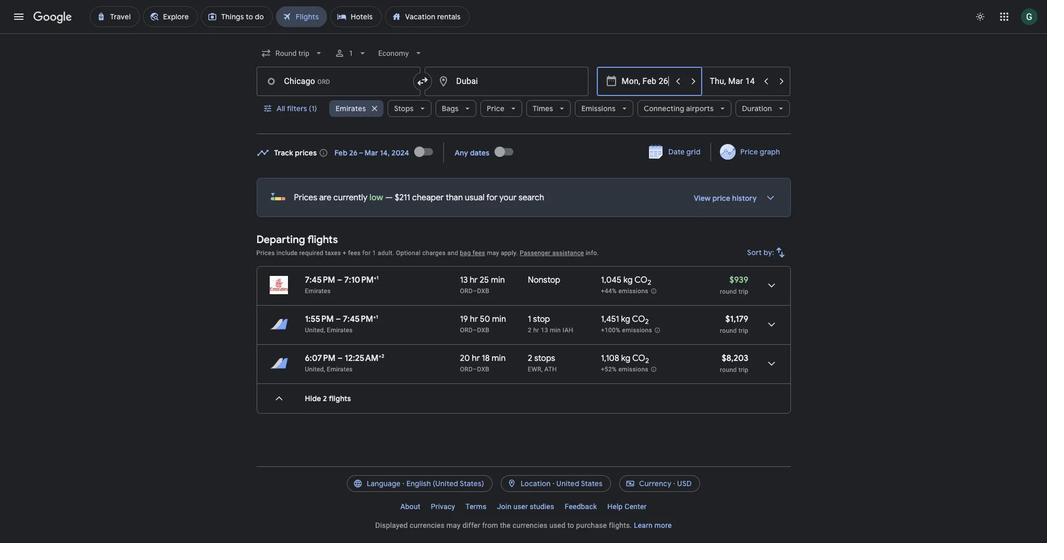 Task type: describe. For each thing, give the bounding box(es) containing it.
$211
[[395, 193, 410, 203]]

differ
[[463, 521, 480, 530]]

help center
[[608, 503, 647, 511]]

13 inside "1 stop 2 hr 13 min iah"
[[541, 327, 548, 334]]

main menu image
[[13, 10, 25, 23]]

Return text field
[[710, 67, 758, 95]]

prices are currently low — $211 cheaper than usual for your search
[[294, 193, 544, 203]]

round for $8,203
[[720, 366, 737, 374]]

2 inside 2 stops ewr , ath
[[528, 353, 532, 364]]

1 vertical spatial for
[[362, 249, 371, 257]]

ord for 19
[[460, 327, 473, 334]]

duration
[[742, 104, 772, 113]]

center
[[625, 503, 647, 511]]

emissions for 1,045
[[619, 288, 649, 295]]

privacy
[[431, 503, 455, 511]]

all
[[276, 104, 285, 113]]

ewr
[[528, 366, 541, 373]]

united, emirates for 1:55 pm
[[305, 327, 353, 334]]

assistance
[[552, 249, 584, 257]]

stop
[[533, 314, 550, 325]]

to
[[568, 521, 574, 530]]

trip for $939
[[739, 288, 749, 295]]

– inside 19 hr 50 min ord – dxb
[[473, 327, 477, 334]]

leaves o'hare international airport at 6:07 pm on monday, february 26 and arrives at dubai international airport at 12:25 am on wednesday, february 28. element
[[305, 353, 384, 364]]

1 vertical spatial flights
[[329, 394, 351, 403]]

cheaper
[[412, 193, 444, 203]]

+ for 7:45 pm
[[373, 314, 376, 320]]

learn more about tracked prices image
[[319, 148, 328, 157]]

emirates inside popup button
[[336, 104, 366, 113]]

– inside 1:55 pm – 7:45 pm + 1
[[336, 314, 341, 325]]

view
[[694, 194, 711, 203]]

(united
[[433, 479, 458, 488]]

1,451
[[601, 314, 619, 325]]

flights.
[[609, 521, 632, 530]]

layover (1 of 1) is a 2 hr 13 min layover at george bush intercontinental airport in houston. element
[[528, 326, 596, 334]]

currency
[[639, 479, 672, 488]]

help
[[608, 503, 623, 511]]

2 currencies from the left
[[513, 521, 548, 530]]

7:45 pm inside 7:45 pm – 7:10 pm + 1
[[305, 275, 335, 285]]

0 vertical spatial flights
[[307, 233, 338, 246]]

privacy link
[[426, 498, 460, 515]]

date grid
[[668, 147, 700, 157]]

feedback
[[565, 503, 597, 511]]

grid
[[686, 147, 700, 157]]

join user studies
[[497, 503, 554, 511]]

price button
[[481, 96, 522, 121]]

+100%
[[601, 327, 621, 334]]

taxes
[[325, 249, 341, 257]]

prices for prices include required taxes + fees for 1 adult. optional charges and bag fees may apply. passenger assistance
[[256, 249, 275, 257]]

min for 13 hr 25 min
[[491, 275, 505, 285]]

nonstop flight. element
[[528, 275, 560, 287]]

price for price
[[487, 104, 505, 113]]

search
[[519, 193, 544, 203]]

bags
[[442, 104, 459, 113]]

find the best price region
[[256, 139, 791, 170]]

Departure time: 7:45 PM. text field
[[305, 275, 335, 285]]

swap origin and destination. image
[[416, 75, 429, 88]]

total duration 20 hr 18 min. element
[[460, 353, 528, 365]]

min inside "1 stop 2 hr 13 min iah"
[[550, 327, 561, 334]]

+100% emissions
[[601, 327, 652, 334]]

united, emirates for 6:07 pm
[[305, 366, 353, 373]]

– inside 13 hr 25 min ord – dxb
[[473, 288, 477, 295]]

min for 19 hr 50 min
[[492, 314, 506, 325]]

dxb for 18
[[477, 366, 489, 373]]

date grid button
[[641, 142, 709, 161]]

low
[[370, 193, 383, 203]]

price graph button
[[713, 142, 789, 161]]

required
[[299, 249, 323, 257]]

7:10 pm
[[344, 275, 374, 285]]

include
[[277, 249, 298, 257]]

emissions for 1,108
[[619, 366, 649, 373]]

about link
[[395, 498, 426, 515]]

prices include required taxes + fees for 1 adult. optional charges and bag fees may apply. passenger assistance
[[256, 249, 584, 257]]

price graph
[[741, 147, 780, 157]]

flight details. leaves o'hare international airport at 1:55 pm on monday, february 26 and arrives at dubai international airport at 7:45 pm on tuesday, february 27. image
[[759, 312, 784, 337]]

2 inside the '6:07 pm – 12:25 am + 2'
[[382, 353, 384, 360]]

track
[[274, 148, 293, 157]]

0 vertical spatial for
[[486, 193, 498, 203]]

more
[[655, 521, 672, 530]]

co for 1,451
[[632, 314, 645, 325]]

$1,179 round trip
[[720, 314, 749, 334]]

view price history
[[694, 194, 757, 203]]

1,108
[[601, 353, 619, 364]]

13 inside 13 hr 25 min ord – dxb
[[460, 275, 468, 285]]

language
[[367, 479, 401, 488]]

7:45 pm inside 1:55 pm – 7:45 pm + 1
[[343, 314, 373, 325]]

feedback link
[[560, 498, 602, 515]]

displayed currencies may differ from the currencies used to purchase flights. learn more
[[375, 521, 672, 530]]

stops button
[[388, 96, 431, 121]]

1 stop flight. element
[[528, 314, 550, 326]]

20
[[460, 353, 470, 364]]

$8,203 round trip
[[720, 353, 749, 374]]

connecting airports
[[644, 104, 714, 113]]

Arrival time: 7:10 PM on  Tuesday, February 27. text field
[[344, 274, 379, 285]]

2 right hide on the bottom of the page
[[323, 394, 327, 403]]

6:07 pm
[[305, 353, 336, 364]]

dxb for 50
[[477, 327, 489, 334]]

sort by: button
[[743, 240, 791, 265]]

+52%
[[601, 366, 617, 373]]

learn more link
[[634, 521, 672, 530]]

1 inside "1 stop 2 hr 13 min iah"
[[528, 314, 531, 325]]

kg for 1,045
[[624, 275, 633, 285]]

13 hr 25 min ord – dxb
[[460, 275, 505, 295]]

flight details. leaves o'hare international airport at 7:45 pm on monday, february 26 and arrives at dubai international airport at 7:10 pm on tuesday, february 27. image
[[759, 273, 784, 298]]

1,108 kg co 2
[[601, 353, 649, 365]]

1:55 pm – 7:45 pm + 1
[[305, 314, 378, 325]]

join user studies link
[[492, 498, 560, 515]]

12:25 am
[[345, 353, 379, 364]]

emissions
[[582, 104, 616, 113]]

connecting airports button
[[638, 96, 732, 121]]

1 stop 2 hr 13 min iah
[[528, 314, 573, 334]]

and
[[447, 249, 458, 257]]

none search field containing all filters (1)
[[256, 41, 791, 134]]

departing flights
[[256, 233, 338, 246]]

price
[[713, 194, 731, 203]]

from
[[482, 521, 498, 530]]

sort by:
[[747, 248, 774, 257]]

6:07 pm – 12:25 am + 2
[[305, 353, 384, 364]]

purchase
[[576, 521, 607, 530]]

hr inside "1 stop 2 hr 13 min iah"
[[533, 327, 539, 334]]

hide 2 flights
[[305, 394, 351, 403]]

total duration 13 hr 25 min. element
[[460, 275, 528, 287]]

ord for 20
[[460, 366, 473, 373]]

usd
[[677, 479, 692, 488]]

co for 1,108
[[632, 353, 645, 364]]

+ for 12:25 am
[[379, 353, 382, 360]]

kg for 1,108
[[621, 353, 631, 364]]

$1,179
[[726, 314, 749, 325]]

—
[[385, 193, 393, 203]]

graph
[[760, 147, 780, 157]]

$939
[[730, 275, 749, 285]]



Task type: vqa. For each thing, say whether or not it's contained in the screenshot.
CONNECTING AIRPORTS
yes



Task type: locate. For each thing, give the bounding box(es) containing it.
connecting
[[644, 104, 684, 113]]

learn
[[634, 521, 653, 530]]

1 vertical spatial ord
[[460, 327, 473, 334]]

for left your
[[486, 193, 498, 203]]

– inside 7:45 pm – 7:10 pm + 1
[[337, 275, 342, 285]]

united, down departure time: 6:07 pm. text box on the bottom left of the page
[[305, 366, 325, 373]]

+ inside the '6:07 pm – 12:25 am + 2'
[[379, 353, 382, 360]]

hr inside 20 hr 18 min ord – dxb
[[472, 353, 480, 364]]

times button
[[527, 96, 571, 121]]

1 vertical spatial price
[[741, 147, 758, 157]]

fees
[[348, 249, 361, 257], [473, 249, 485, 257]]

– left 7:10 pm
[[337, 275, 342, 285]]

round down $1,179
[[720, 327, 737, 334]]

than
[[446, 193, 463, 203]]

total duration 19 hr 50 min. element
[[460, 314, 528, 326]]

min right "18"
[[492, 353, 506, 364]]

0 vertical spatial price
[[487, 104, 505, 113]]

co inside 1,108 kg co 2
[[632, 353, 645, 364]]

0 horizontal spatial for
[[362, 249, 371, 257]]

1 trip from the top
[[739, 288, 749, 295]]

any dates
[[455, 148, 490, 157]]

None search field
[[256, 41, 791, 134]]

1 vertical spatial 13
[[541, 327, 548, 334]]

ord inside 19 hr 50 min ord – dxb
[[460, 327, 473, 334]]

1 vertical spatial united, emirates
[[305, 366, 353, 373]]

emirates right (1)
[[336, 104, 366, 113]]

min for 20 hr 18 min
[[492, 353, 506, 364]]

0 vertical spatial 7:45 pm
[[305, 275, 335, 285]]

1 button
[[330, 41, 372, 66]]

hr right 19
[[470, 314, 478, 325]]

1 vertical spatial emissions
[[622, 327, 652, 334]]

0 vertical spatial trip
[[739, 288, 749, 295]]

+ inside 7:45 pm – 7:10 pm + 1
[[374, 274, 377, 281]]

round inside $1,179 round trip
[[720, 327, 737, 334]]

charges
[[422, 249, 446, 257]]

price inside price graph button
[[741, 147, 758, 157]]

sort
[[747, 248, 762, 257]]

7:45 pm down required at the left of page
[[305, 275, 335, 285]]

0 vertical spatial co
[[635, 275, 648, 285]]

trip down $8,203
[[739, 366, 749, 374]]

english
[[406, 479, 431, 488]]

None text field
[[424, 67, 588, 96]]

terms link
[[460, 498, 492, 515]]

hr left "25" on the left
[[470, 275, 478, 285]]

emissions down "1,451 kg co 2"
[[622, 327, 652, 334]]

0 vertical spatial 13
[[460, 275, 468, 285]]

round for $939
[[720, 288, 737, 295]]

0 horizontal spatial fees
[[348, 249, 361, 257]]

kg inside 1,045 kg co 2
[[624, 275, 633, 285]]

emissions down 1,108 kg co 2
[[619, 366, 649, 373]]

0 vertical spatial emissions
[[619, 288, 649, 295]]

min left iah
[[550, 327, 561, 334]]

3 trip from the top
[[739, 366, 749, 374]]

hr for 19 hr 50 min
[[470, 314, 478, 325]]

stops
[[534, 353, 555, 364]]

2 inside 1,108 kg co 2
[[645, 356, 649, 365]]

min inside 19 hr 50 min ord – dxb
[[492, 314, 506, 325]]

2 up +44% emissions
[[648, 278, 651, 287]]

Departure time: 1:55 PM. text field
[[305, 314, 334, 325]]

0 vertical spatial united, emirates
[[305, 327, 353, 334]]

1 vertical spatial kg
[[621, 314, 630, 325]]

the
[[500, 521, 511, 530]]

bag fees button
[[460, 249, 485, 257]]

all filters (1) button
[[256, 96, 325, 121]]

1 vertical spatial round
[[720, 327, 737, 334]]

usual
[[465, 193, 485, 203]]

trip inside $1,179 round trip
[[739, 327, 749, 334]]

dxb down "25" on the left
[[477, 288, 489, 295]]

min inside 20 hr 18 min ord – dxb
[[492, 353, 506, 364]]

united, down 1:55 pm
[[305, 327, 325, 334]]

price for price graph
[[741, 147, 758, 157]]

may inside departing flights main content
[[487, 249, 499, 257]]

kg inside 1,108 kg co 2
[[621, 353, 631, 364]]

co for 1,045
[[635, 275, 648, 285]]

0 vertical spatial may
[[487, 249, 499, 257]]

trip inside $939 round trip
[[739, 288, 749, 295]]

hr inside 19 hr 50 min ord – dxb
[[470, 314, 478, 325]]

– right 1:55 pm
[[336, 314, 341, 325]]

939 US dollars text field
[[730, 275, 749, 285]]

2 stops flight. element
[[528, 353, 555, 365]]

dxb inside 20 hr 18 min ord – dxb
[[477, 366, 489, 373]]

leaves o'hare international airport at 7:45 pm on monday, february 26 and arrives at dubai international airport at 7:10 pm on tuesday, february 27. element
[[305, 274, 379, 285]]

1 dxb from the top
[[477, 288, 489, 295]]

ath
[[545, 366, 557, 373]]

2 inside "1,451 kg co 2"
[[645, 317, 649, 326]]

None field
[[256, 44, 328, 63], [374, 44, 428, 63], [256, 44, 328, 63], [374, 44, 428, 63]]

location
[[521, 479, 551, 488]]

airports
[[686, 104, 714, 113]]

+52% emissions
[[601, 366, 649, 373]]

dxb down 50
[[477, 327, 489, 334]]

1 inside 1:55 pm – 7:45 pm + 1
[[376, 314, 378, 320]]

co inside 1,045 kg co 2
[[635, 275, 648, 285]]

1 vertical spatial dxb
[[477, 327, 489, 334]]

13 down stop
[[541, 327, 548, 334]]

None text field
[[256, 67, 420, 96]]

united, emirates down the departure time: 1:55 pm. text box
[[305, 327, 353, 334]]

about
[[400, 503, 420, 511]]

7:45 pm – 7:10 pm + 1
[[305, 274, 379, 285]]

1 inside popup button
[[349, 49, 353, 57]]

19
[[460, 314, 468, 325]]

2 vertical spatial trip
[[739, 366, 749, 374]]

co up +100% emissions
[[632, 314, 645, 325]]

2 inside "1 stop 2 hr 13 min iah"
[[528, 327, 532, 334]]

Departure time: 6:07 PM. text field
[[305, 353, 336, 364]]

2 united, emirates from the top
[[305, 366, 353, 373]]

may
[[487, 249, 499, 257], [447, 521, 461, 530]]

2
[[648, 278, 651, 287], [645, 317, 649, 326], [528, 327, 532, 334], [382, 353, 384, 360], [528, 353, 532, 364], [645, 356, 649, 365], [323, 394, 327, 403]]

1 horizontal spatial currencies
[[513, 521, 548, 530]]

dates
[[470, 148, 490, 157]]

,
[[541, 366, 543, 373]]

currently
[[333, 193, 368, 203]]

emirates
[[336, 104, 366, 113], [305, 288, 331, 295], [327, 327, 353, 334], [327, 366, 353, 373]]

english (united states)
[[406, 479, 484, 488]]

1 horizontal spatial price
[[741, 147, 758, 157]]

ord
[[460, 288, 473, 295], [460, 327, 473, 334], [460, 366, 473, 373]]

departing
[[256, 233, 305, 246]]

1 vertical spatial co
[[632, 314, 645, 325]]

price left graph
[[741, 147, 758, 157]]

change appearance image
[[968, 4, 993, 29]]

history
[[732, 194, 757, 203]]

1 currencies from the left
[[410, 521, 445, 530]]

hr left "18"
[[472, 353, 480, 364]]

hr
[[470, 275, 478, 285], [470, 314, 478, 325], [533, 327, 539, 334], [472, 353, 480, 364]]

1 horizontal spatial 13
[[541, 327, 548, 334]]

trip for $8,203
[[739, 366, 749, 374]]

united, emirates down 6:07 pm
[[305, 366, 353, 373]]

flight details. leaves o'hare international airport at 6:07 pm on monday, february 26 and arrives at dubai international airport at 12:25 am on wednesday, february 28. image
[[759, 351, 784, 376]]

– right departure time: 6:07 pm. text box on the bottom left of the page
[[338, 353, 343, 364]]

united, emirates
[[305, 327, 353, 334], [305, 366, 353, 373]]

view price history image
[[758, 185, 783, 210]]

1 vertical spatial united,
[[305, 366, 325, 373]]

price inside price "popup button"
[[487, 104, 505, 113]]

1 horizontal spatial prices
[[294, 193, 317, 203]]

hr for 20 hr 18 min
[[472, 353, 480, 364]]

trip
[[739, 288, 749, 295], [739, 327, 749, 334], [739, 366, 749, 374]]

feb 26 – mar 14, 2024
[[335, 148, 409, 157]]

2 right 12:25 am
[[382, 353, 384, 360]]

trip for $1,179
[[739, 327, 749, 334]]

round for $1,179
[[720, 327, 737, 334]]

hr down the '1 stop flight.' element
[[533, 327, 539, 334]]

0 horizontal spatial currencies
[[410, 521, 445, 530]]

any
[[455, 148, 468, 157]]

kg up +100% emissions
[[621, 314, 630, 325]]

trip down the $939
[[739, 288, 749, 295]]

displayed
[[375, 521, 408, 530]]

+ for 7:10 pm
[[374, 274, 377, 281]]

2 vertical spatial dxb
[[477, 366, 489, 373]]

round inside $939 round trip
[[720, 288, 737, 295]]

2 ord from the top
[[460, 327, 473, 334]]

duration button
[[736, 96, 790, 121]]

emirates button
[[329, 96, 384, 121]]

ord inside 20 hr 18 min ord – dxb
[[460, 366, 473, 373]]

(1)
[[309, 104, 317, 113]]

$939 round trip
[[720, 275, 749, 295]]

emissions for 1,451
[[622, 327, 652, 334]]

min right "25" on the left
[[491, 275, 505, 285]]

$8,203
[[722, 353, 749, 364]]

0 vertical spatial dxb
[[477, 288, 489, 295]]

– inside the '6:07 pm – 12:25 am + 2'
[[338, 353, 343, 364]]

dxb inside 19 hr 50 min ord – dxb
[[477, 327, 489, 334]]

1 round from the top
[[720, 288, 737, 295]]

1 horizontal spatial may
[[487, 249, 499, 257]]

trip inside $8,203 round trip
[[739, 366, 749, 374]]

nonstop
[[528, 275, 560, 285]]

ord for 13
[[460, 288, 473, 295]]

adult.
[[378, 249, 394, 257]]

layover (1 of 2) is a 2 hr 16 min layover at newark liberty international airport in newark. layover (2 of 2) is a 2 hr layover at athens international airport "eleftherios venizelos" in athens. element
[[528, 365, 596, 374]]

2 inside 1,045 kg co 2
[[648, 278, 651, 287]]

3 round from the top
[[720, 366, 737, 374]]

united, for 1:55 pm
[[305, 327, 325, 334]]

fees right taxes on the top left
[[348, 249, 361, 257]]

2 vertical spatial kg
[[621, 353, 631, 364]]

round down $939 text field
[[720, 288, 737, 295]]

dxb down "18"
[[477, 366, 489, 373]]

times
[[533, 104, 553, 113]]

currencies down privacy
[[410, 521, 445, 530]]

prices down departing
[[256, 249, 275, 257]]

1 united, emirates from the top
[[305, 327, 353, 334]]

bags button
[[436, 96, 476, 121]]

flights up taxes on the top left
[[307, 233, 338, 246]]

filters
[[287, 104, 307, 113]]

prices
[[294, 193, 317, 203], [256, 249, 275, 257]]

0 vertical spatial prices
[[294, 193, 317, 203]]

states
[[581, 479, 603, 488]]

0 vertical spatial united,
[[305, 327, 325, 334]]

passenger assistance button
[[520, 249, 584, 257]]

kg for 1,451
[[621, 314, 630, 325]]

0 horizontal spatial prices
[[256, 249, 275, 257]]

Arrival time: 7:45 PM on  Tuesday, February 27. text field
[[343, 314, 378, 325]]

Arrival time: 12:25 AM on  Wednesday, February 28. text field
[[345, 353, 384, 364]]

for left "adult."
[[362, 249, 371, 257]]

united states
[[557, 479, 603, 488]]

emirates down leaves o'hare international airport at 1:55 pm on monday, february 26 and arrives at dubai international airport at 7:45 pm on tuesday, february 27. element
[[327, 327, 353, 334]]

trip down $1,179
[[739, 327, 749, 334]]

fees right bag
[[473, 249, 485, 257]]

2 dxb from the top
[[477, 327, 489, 334]]

1 fees from the left
[[348, 249, 361, 257]]

flights right hide on the bottom of the page
[[329, 394, 351, 403]]

2 down the '1 stop flight.' element
[[528, 327, 532, 334]]

2 vertical spatial emissions
[[619, 366, 649, 373]]

Departure text field
[[622, 67, 670, 95]]

co inside "1,451 kg co 2"
[[632, 314, 645, 325]]

states)
[[460, 479, 484, 488]]

1 ord from the top
[[460, 288, 473, 295]]

+ inside 1:55 pm – 7:45 pm + 1
[[373, 314, 376, 320]]

may left differ
[[447, 521, 461, 530]]

2 vertical spatial co
[[632, 353, 645, 364]]

1 vertical spatial prices
[[256, 249, 275, 257]]

2 up +52% emissions
[[645, 356, 649, 365]]

hide 2 flights image
[[266, 386, 291, 411]]

hr for 13 hr 25 min
[[470, 275, 478, 285]]

– inside 20 hr 18 min ord – dxb
[[473, 366, 477, 373]]

kg inside "1,451 kg co 2"
[[621, 314, 630, 325]]

1 united, from the top
[[305, 327, 325, 334]]

1 vertical spatial may
[[447, 521, 461, 530]]

1179 US dollars text field
[[726, 314, 749, 325]]

co up +52% emissions
[[632, 353, 645, 364]]

ord down 19
[[460, 327, 473, 334]]

0 horizontal spatial price
[[487, 104, 505, 113]]

3 ord from the top
[[460, 366, 473, 373]]

7:45 pm right 1:55 pm
[[343, 314, 373, 325]]

prices left are
[[294, 193, 317, 203]]

user
[[513, 503, 528, 511]]

by:
[[764, 248, 774, 257]]

3 dxb from the top
[[477, 366, 489, 373]]

min right 50
[[492, 314, 506, 325]]

leaves o'hare international airport at 1:55 pm on monday, february 26 and arrives at dubai international airport at 7:45 pm on tuesday, february 27. element
[[305, 314, 378, 325]]

50
[[480, 314, 490, 325]]

0 vertical spatial ord
[[460, 288, 473, 295]]

kg up +44% emissions
[[624, 275, 633, 285]]

co up +44% emissions
[[635, 275, 648, 285]]

0 horizontal spatial 7:45 pm
[[305, 275, 335, 285]]

round
[[720, 288, 737, 295], [720, 327, 737, 334], [720, 366, 737, 374]]

prices
[[295, 148, 317, 157]]

min inside 13 hr 25 min ord – dxb
[[491, 275, 505, 285]]

1 horizontal spatial fees
[[473, 249, 485, 257]]

1 vertical spatial 7:45 pm
[[343, 314, 373, 325]]

hr inside 13 hr 25 min ord – dxb
[[470, 275, 478, 285]]

round inside $8,203 round trip
[[720, 366, 737, 374]]

2 fees from the left
[[473, 249, 485, 257]]

emissions down 1,045 kg co 2
[[619, 288, 649, 295]]

2024
[[392, 148, 409, 157]]

– down total duration 20 hr 18 min. 'element'
[[473, 366, 477, 373]]

13 left "25" on the left
[[460, 275, 468, 285]]

18
[[482, 353, 490, 364]]

26 – mar
[[349, 148, 378, 157]]

help center link
[[602, 498, 652, 515]]

2 trip from the top
[[739, 327, 749, 334]]

0 vertical spatial kg
[[624, 275, 633, 285]]

1 horizontal spatial for
[[486, 193, 498, 203]]

2 up +100% emissions
[[645, 317, 649, 326]]

0 horizontal spatial 13
[[460, 275, 468, 285]]

emirates down 7:45 pm "text box" at the left of the page
[[305, 288, 331, 295]]

1 vertical spatial trip
[[739, 327, 749, 334]]

studies
[[530, 503, 554, 511]]

ord down 20
[[460, 366, 473, 373]]

2 round from the top
[[720, 327, 737, 334]]

currencies down join user studies 'link'
[[513, 521, 548, 530]]

dxb inside 13 hr 25 min ord – dxb
[[477, 288, 489, 295]]

price right bags "popup button"
[[487, 104, 505, 113]]

kg up +52% emissions
[[621, 353, 631, 364]]

emissions
[[619, 288, 649, 295], [622, 327, 652, 334], [619, 366, 649, 373]]

united, for 6:07 pm
[[305, 366, 325, 373]]

kg
[[624, 275, 633, 285], [621, 314, 630, 325], [621, 353, 631, 364]]

2 up "ewr"
[[528, 353, 532, 364]]

0 horizontal spatial may
[[447, 521, 461, 530]]

2 vertical spatial round
[[720, 366, 737, 374]]

prices for prices are currently low — $211 cheaper than usual for your search
[[294, 193, 317, 203]]

passenger
[[520, 249, 551, 257]]

1,045 kg co 2
[[601, 275, 651, 287]]

2 vertical spatial ord
[[460, 366, 473, 373]]

ord up 19
[[460, 288, 473, 295]]

may left apply. at the top left of page
[[487, 249, 499, 257]]

1 horizontal spatial 7:45 pm
[[343, 314, 373, 325]]

emirates down leaves o'hare international airport at 6:07 pm on monday, february 26 and arrives at dubai international airport at 12:25 am on wednesday, february 28. element
[[327, 366, 353, 373]]

– down total duration 19 hr 50 min. element
[[473, 327, 477, 334]]

round down $8,203 text box
[[720, 366, 737, 374]]

0 vertical spatial round
[[720, 288, 737, 295]]

2 united, from the top
[[305, 366, 325, 373]]

dxb for 25
[[477, 288, 489, 295]]

– down 'total duration 13 hr 25 min.' element
[[473, 288, 477, 295]]

ord inside 13 hr 25 min ord – dxb
[[460, 288, 473, 295]]

1 inside 7:45 pm – 7:10 pm + 1
[[377, 274, 379, 281]]

8203 US dollars text field
[[722, 353, 749, 364]]

departing flights main content
[[256, 139, 791, 422]]



